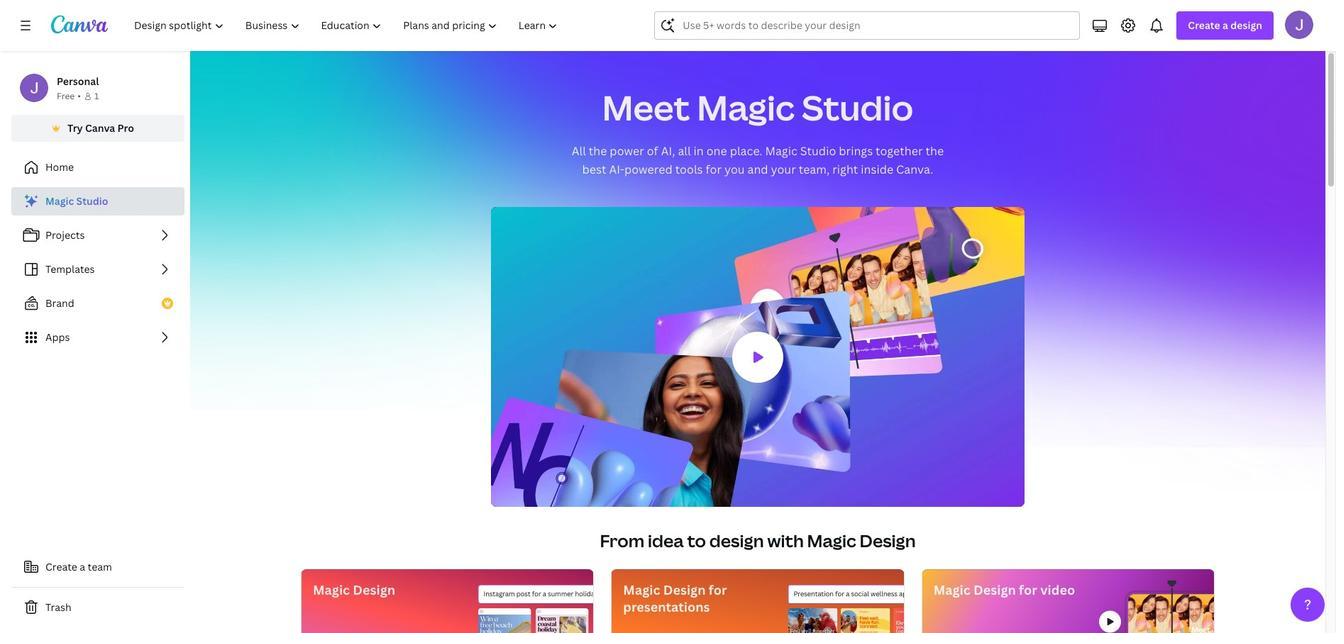Task type: locate. For each thing, give the bounding box(es) containing it.
studio inside all the power of ai, all in one place. magic studio brings together the best ai-powered tools for you and your team, right inside canva.
[[801, 143, 836, 159]]

1 horizontal spatial the
[[926, 143, 944, 159]]

magic studio
[[45, 195, 108, 208]]

0 horizontal spatial create
[[45, 561, 77, 574]]

free •
[[57, 90, 81, 102]]

design right to
[[710, 530, 764, 553]]

the up canva.
[[926, 143, 944, 159]]

magic
[[697, 84, 795, 131], [766, 143, 798, 159], [45, 195, 74, 208], [808, 530, 857, 553], [313, 582, 350, 599], [624, 582, 661, 599], [934, 582, 971, 599]]

brings
[[839, 143, 873, 159]]

create inside create a team 'button'
[[45, 561, 77, 574]]

one
[[707, 143, 727, 159]]

a for team
[[80, 561, 85, 574]]

0 vertical spatial design
[[1231, 18, 1263, 32]]

magic inside magic design for presentations
[[624, 582, 661, 599]]

design inside magic design for presentations
[[664, 582, 706, 599]]

projects
[[45, 229, 85, 242]]

for for magic design for video
[[1020, 582, 1038, 599]]

presentations
[[624, 599, 710, 616]]

the
[[589, 143, 607, 159], [926, 143, 944, 159]]

meet magic studio
[[602, 84, 914, 131]]

1 horizontal spatial design
[[1231, 18, 1263, 32]]

for
[[706, 162, 722, 177], [709, 582, 727, 599], [1020, 582, 1038, 599]]

list containing magic studio
[[11, 187, 185, 352]]

1 vertical spatial studio
[[801, 143, 836, 159]]

studio up team,
[[801, 143, 836, 159]]

top level navigation element
[[125, 11, 570, 40]]

trash
[[45, 601, 71, 615]]

canva.
[[897, 162, 934, 177]]

list
[[11, 187, 185, 352]]

design left jacob simon "image"
[[1231, 18, 1263, 32]]

apps link
[[11, 324, 185, 352]]

magic design for presentations button
[[611, 570, 905, 634]]

1 vertical spatial design
[[710, 530, 764, 553]]

design inside dropdown button
[[1231, 18, 1263, 32]]

magic design for video button
[[922, 570, 1215, 634]]

studio
[[802, 84, 914, 131], [801, 143, 836, 159], [76, 195, 108, 208]]

0 vertical spatial a
[[1223, 18, 1229, 32]]

0 horizontal spatial the
[[589, 143, 607, 159]]

brand link
[[11, 290, 185, 318]]

ai,
[[661, 143, 675, 159]]

1 vertical spatial a
[[80, 561, 85, 574]]

home link
[[11, 153, 185, 182]]

meet
[[602, 84, 690, 131]]

create inside "create a design" dropdown button
[[1189, 18, 1221, 32]]

a for design
[[1223, 18, 1229, 32]]

try canva pro
[[67, 121, 134, 135]]

a inside 'button'
[[80, 561, 85, 574]]

for down from idea to design with magic design
[[709, 582, 727, 599]]

a
[[1223, 18, 1229, 32], [80, 561, 85, 574]]

design
[[860, 530, 916, 553], [353, 582, 396, 599], [664, 582, 706, 599], [974, 582, 1017, 599]]

ai-
[[609, 162, 625, 177]]

a inside dropdown button
[[1223, 18, 1229, 32]]

for inside all the power of ai, all in one place. magic studio brings together the best ai-powered tools for you and your team, right inside canva.
[[706, 162, 722, 177]]

magic inside all the power of ai, all in one place. magic studio brings together the best ai-powered tools for you and your team, right inside canva.
[[766, 143, 798, 159]]

studio down home link
[[76, 195, 108, 208]]

0 vertical spatial create
[[1189, 18, 1221, 32]]

try
[[67, 121, 83, 135]]

magic studio link
[[11, 187, 185, 216]]

1 horizontal spatial create
[[1189, 18, 1221, 32]]

create
[[1189, 18, 1221, 32], [45, 561, 77, 574]]

for inside magic design for presentations
[[709, 582, 727, 599]]

to
[[688, 530, 706, 553]]

best
[[582, 162, 607, 177]]

magic design for presentations
[[624, 582, 727, 616]]

together
[[876, 143, 923, 159]]

1 horizontal spatial a
[[1223, 18, 1229, 32]]

0 vertical spatial studio
[[802, 84, 914, 131]]

magic design button
[[301, 570, 594, 634]]

apps
[[45, 331, 70, 344]]

team,
[[799, 162, 830, 177]]

power
[[610, 143, 644, 159]]

1 vertical spatial create
[[45, 561, 77, 574]]

canva
[[85, 121, 115, 135]]

studio up brings
[[802, 84, 914, 131]]

for down one
[[706, 162, 722, 177]]

for left video
[[1020, 582, 1038, 599]]

in
[[694, 143, 704, 159]]

the up best
[[589, 143, 607, 159]]

inside
[[861, 162, 894, 177]]

trash link
[[11, 594, 185, 623]]

design
[[1231, 18, 1263, 32], [710, 530, 764, 553]]

0 horizontal spatial a
[[80, 561, 85, 574]]

None search field
[[655, 11, 1081, 40]]

1
[[94, 90, 99, 102]]



Task type: vqa. For each thing, say whether or not it's contained in the screenshot.
"magic design for presentations" button
yes



Task type: describe. For each thing, give the bounding box(es) containing it.
1 the from the left
[[589, 143, 607, 159]]

with
[[768, 530, 804, 553]]

0 horizontal spatial design
[[710, 530, 764, 553]]

team
[[88, 561, 112, 574]]

create a design button
[[1177, 11, 1274, 40]]

•
[[78, 90, 81, 102]]

2 the from the left
[[926, 143, 944, 159]]

free
[[57, 90, 75, 102]]

brand
[[45, 297, 74, 310]]

create a team
[[45, 561, 112, 574]]

for for magic design for presentations
[[709, 582, 727, 599]]

2 vertical spatial studio
[[76, 195, 108, 208]]

create for create a design
[[1189, 18, 1221, 32]]

home
[[45, 160, 74, 174]]

try canva pro button
[[11, 115, 185, 142]]

place.
[[730, 143, 763, 159]]

pro
[[118, 121, 134, 135]]

magic design for video
[[934, 582, 1076, 599]]

idea
[[648, 530, 684, 553]]

Search search field
[[683, 12, 1052, 39]]

from
[[600, 530, 645, 553]]

personal
[[57, 75, 99, 88]]

projects link
[[11, 221, 185, 250]]

and
[[748, 162, 769, 177]]

all the power of ai, all in one place. magic studio brings together the best ai-powered tools for you and your team, right inside canva.
[[572, 143, 944, 177]]

create for create a team
[[45, 561, 77, 574]]

you
[[725, 162, 745, 177]]

jacob simon image
[[1286, 11, 1314, 39]]

from idea to design with magic design
[[600, 530, 916, 553]]

design for magic design for video
[[974, 582, 1017, 599]]

create a design
[[1189, 18, 1263, 32]]

all
[[678, 143, 691, 159]]

templates
[[45, 263, 95, 276]]

tools
[[676, 162, 703, 177]]

right
[[833, 162, 859, 177]]

design for magic design
[[353, 582, 396, 599]]

all
[[572, 143, 586, 159]]

powered
[[625, 162, 673, 177]]

magic design
[[313, 582, 396, 599]]

create a team button
[[11, 554, 185, 582]]

design for magic design for presentations
[[664, 582, 706, 599]]

of
[[647, 143, 659, 159]]

your
[[771, 162, 796, 177]]

templates link
[[11, 256, 185, 284]]

video
[[1041, 582, 1076, 599]]



